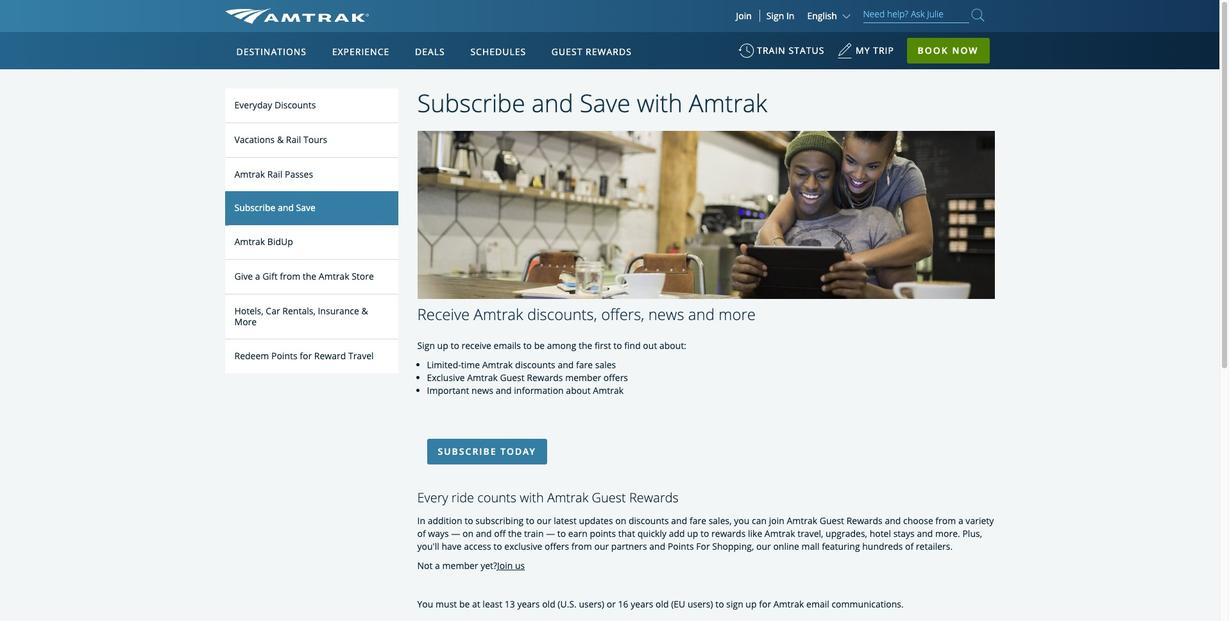 Task type: locate. For each thing, give the bounding box(es) containing it.
years right 16
[[631, 598, 654, 611]]

1 vertical spatial join
[[497, 560, 513, 572]]

0 horizontal spatial subscribe
[[235, 202, 276, 214]]

0 horizontal spatial be
[[459, 598, 470, 611]]

everyday discounts link
[[225, 89, 398, 123]]

and down 'guest rewards' popup button
[[532, 86, 574, 119]]

0 horizontal spatial from
[[280, 270, 300, 282]]

1 vertical spatial rail
[[268, 168, 283, 180]]

0 vertical spatial the
[[303, 270, 317, 282]]

0 horizontal spatial in
[[418, 515, 426, 527]]

shopping,
[[713, 541, 754, 553]]

to up train on the left bottom
[[526, 515, 535, 527]]

points right redeem
[[271, 350, 298, 362]]

1 vertical spatial &
[[362, 305, 368, 317]]

1 vertical spatial subscribe
[[235, 202, 276, 214]]

0 vertical spatial &
[[277, 133, 284, 146]]

0 vertical spatial save
[[580, 86, 631, 119]]

ride
[[452, 489, 474, 507]]

1 horizontal spatial —
[[546, 528, 555, 540]]

— right train on the left bottom
[[546, 528, 555, 540]]

communications.
[[832, 598, 904, 611]]

addition
[[428, 515, 463, 527]]

rewards up the subscribe and save with amtrak
[[586, 46, 632, 58]]

book now
[[918, 44, 979, 56]]

a right not
[[435, 560, 440, 572]]

0 vertical spatial points
[[271, 350, 298, 362]]

1 horizontal spatial sign
[[767, 10, 785, 22]]

amtrak bidup
[[235, 236, 293, 248]]

for
[[300, 350, 312, 362], [759, 598, 772, 611]]

join
[[736, 10, 752, 22], [497, 560, 513, 572]]

book
[[918, 44, 949, 56]]

receive amtrak discounts, offers, news and more
[[418, 303, 756, 324]]

email
[[807, 598, 830, 611]]

receive
[[462, 340, 492, 352]]

sign up limited-
[[418, 340, 435, 352]]

1 horizontal spatial the
[[508, 528, 522, 540]]

discounts up quickly
[[629, 515, 669, 527]]

variety
[[966, 515, 994, 527]]

offers down "earn"
[[545, 541, 569, 553]]

schedules link
[[466, 32, 532, 69]]

and up bidup at left top
[[278, 202, 294, 214]]

banner
[[0, 0, 1220, 296]]

our
[[537, 515, 552, 527], [595, 541, 609, 553], [757, 541, 771, 553]]

join left sign in
[[736, 10, 752, 22]]

0 horizontal spatial the
[[303, 270, 317, 282]]

offers
[[604, 372, 628, 384], [545, 541, 569, 553]]

0 vertical spatial of
[[418, 528, 426, 540]]

users) left or
[[579, 598, 605, 611]]

1 horizontal spatial rail
[[286, 133, 301, 146]]

—
[[451, 528, 460, 540], [546, 528, 555, 540]]

rewards up information
[[527, 372, 563, 384]]

a left gift
[[255, 270, 260, 282]]

old left the (eu
[[656, 598, 669, 611]]

1 vertical spatial discounts
[[629, 515, 669, 527]]

guest up updates
[[592, 489, 626, 507]]

2 vertical spatial a
[[435, 560, 440, 572]]

1 vertical spatial up
[[688, 528, 699, 540]]

important
[[427, 385, 469, 397]]

rewards up hotel
[[847, 515, 883, 527]]

car
[[266, 305, 280, 317]]

1 vertical spatial on
[[463, 528, 474, 540]]

discounts
[[275, 99, 316, 111]]

in left english
[[787, 10, 795, 22]]

0 horizontal spatial discounts
[[515, 359, 556, 371]]

regions map image
[[273, 107, 581, 287]]

be left at
[[459, 598, 470, 611]]

join left us
[[497, 560, 513, 572]]

0 vertical spatial from
[[280, 270, 300, 282]]

0 horizontal spatial —
[[451, 528, 460, 540]]

up
[[437, 340, 449, 352], [688, 528, 699, 540], [746, 598, 757, 611]]

0 vertical spatial fare
[[576, 359, 593, 371]]

fare inside in addition to subscribing to our latest updates on discounts and fare sales, you can join amtrak guest rewards and choose from a variety of ways — on and off the train — to earn points that quickly add up to rewards like amtrak travel, upgrades, hotel stays and more. plus, you'll have access to exclusive offers from our partners and points for shopping, our online mall featuring hundreds of retailers.
[[690, 515, 707, 527]]

0 horizontal spatial a
[[255, 270, 260, 282]]

1 vertical spatial fare
[[690, 515, 707, 527]]

today
[[501, 446, 536, 458]]

in
[[787, 10, 795, 22], [418, 515, 426, 527]]

fare inside limited-time amtrak discounts and fare sales exclusive amtrak guest rewards member offers important news and information about amtrak
[[576, 359, 593, 371]]

guest up the subscribe and save with amtrak
[[552, 46, 583, 58]]

every
[[418, 489, 448, 507]]

choose
[[904, 515, 934, 527]]

from right gift
[[280, 270, 300, 282]]

1 horizontal spatial fare
[[690, 515, 707, 527]]

0 horizontal spatial for
[[300, 350, 312, 362]]

guest inside limited-time amtrak discounts and fare sales exclusive amtrak guest rewards member offers important news and information about amtrak
[[500, 372, 525, 384]]

0 vertical spatial on
[[616, 515, 627, 527]]

0 vertical spatial news
[[649, 303, 685, 324]]

fare left sales,
[[690, 515, 707, 527]]

save down 'guest rewards' popup button
[[580, 86, 631, 119]]

from up more.
[[936, 515, 957, 527]]

(u.s.
[[558, 598, 577, 611]]

0 vertical spatial subscribe
[[418, 86, 526, 119]]

0 horizontal spatial old
[[542, 598, 556, 611]]

of down stays
[[906, 541, 914, 553]]

upgrades,
[[826, 528, 868, 540]]

1 vertical spatial of
[[906, 541, 914, 553]]

0 horizontal spatial offers
[[545, 541, 569, 553]]

on up that
[[616, 515, 627, 527]]

points inside in addition to subscribing to our latest updates on discounts and fare sales, you can join amtrak guest rewards and choose from a variety of ways — on and off the train — to earn points that quickly add up to rewards like amtrak travel, upgrades, hotel stays and more. plus, you'll have access to exclusive offers from our partners and points for shopping, our online mall featuring hundreds of retailers.
[[668, 541, 694, 553]]

among
[[547, 340, 577, 352]]

0 horizontal spatial join
[[497, 560, 513, 572]]

banner containing join
[[0, 0, 1220, 296]]

years right 13
[[518, 598, 540, 611]]

earn
[[569, 528, 588, 540]]

the left first
[[579, 340, 593, 352]]

0 horizontal spatial users)
[[579, 598, 605, 611]]

2 horizontal spatial a
[[959, 515, 964, 527]]

gift
[[263, 270, 278, 282]]

guest up upgrades,
[[820, 515, 845, 527]]

0 vertical spatial offers
[[604, 372, 628, 384]]

1 vertical spatial from
[[936, 515, 957, 527]]

old
[[542, 598, 556, 611], [656, 598, 669, 611]]

2 vertical spatial the
[[508, 528, 522, 540]]

for right sign on the right bottom of page
[[759, 598, 772, 611]]

on up access
[[463, 528, 474, 540]]

1 horizontal spatial with
[[637, 86, 683, 119]]

give a gift from the amtrak store
[[235, 270, 374, 282]]

save down 'amtrak rail passes' link
[[296, 202, 316, 214]]

1 vertical spatial sign
[[418, 340, 435, 352]]

with for save
[[637, 86, 683, 119]]

exclusive
[[505, 541, 543, 553]]

1 horizontal spatial discounts
[[629, 515, 669, 527]]

1 horizontal spatial join
[[736, 10, 752, 22]]

2 horizontal spatial our
[[757, 541, 771, 553]]

rail left 'tours'
[[286, 133, 301, 146]]

a
[[255, 270, 260, 282], [959, 515, 964, 527], [435, 560, 440, 572]]

rail left passes
[[268, 168, 283, 180]]

more.
[[936, 528, 961, 540]]

1 horizontal spatial in
[[787, 10, 795, 22]]

with
[[637, 86, 683, 119], [520, 489, 544, 507]]

1 horizontal spatial years
[[631, 598, 654, 611]]

2 horizontal spatial the
[[579, 340, 593, 352]]

from down "earn"
[[572, 541, 592, 553]]

1 vertical spatial save
[[296, 202, 316, 214]]

a up plus,
[[959, 515, 964, 527]]

0 vertical spatial for
[[300, 350, 312, 362]]

vacations & rail tours link
[[225, 123, 398, 158]]

offers down sales
[[604, 372, 628, 384]]

save for subscribe and save
[[296, 202, 316, 214]]

redeem
[[235, 350, 269, 362]]

news down 'time'
[[472, 385, 494, 397]]

to left sign on the right bottom of page
[[716, 598, 724, 611]]

and left information
[[496, 385, 512, 397]]

subscribe up amtrak bidup
[[235, 202, 276, 214]]

sign in button
[[767, 10, 795, 22]]

& right insurance on the left of page
[[362, 305, 368, 317]]

0 horizontal spatial with
[[520, 489, 544, 507]]

sign right join "button"
[[767, 10, 785, 22]]

1 horizontal spatial our
[[595, 541, 609, 553]]

0 horizontal spatial save
[[296, 202, 316, 214]]

sign
[[767, 10, 785, 22], [418, 340, 435, 352]]

1 horizontal spatial of
[[906, 541, 914, 553]]

redeem points for reward travel link
[[225, 340, 398, 374]]

0 horizontal spatial our
[[537, 515, 552, 527]]

2 horizontal spatial from
[[936, 515, 957, 527]]

points down add
[[668, 541, 694, 553]]

0 horizontal spatial on
[[463, 528, 474, 540]]

2 vertical spatial up
[[746, 598, 757, 611]]

1 vertical spatial in
[[418, 515, 426, 527]]

off
[[494, 528, 506, 540]]

0 horizontal spatial news
[[472, 385, 494, 397]]

be left among
[[534, 340, 545, 352]]

everyday
[[235, 99, 272, 111]]

bidup
[[268, 236, 293, 248]]

sign
[[727, 598, 744, 611]]

latest
[[554, 515, 577, 527]]

1 horizontal spatial old
[[656, 598, 669, 611]]

0 horizontal spatial &
[[277, 133, 284, 146]]

1 vertical spatial points
[[668, 541, 694, 553]]

the right off
[[508, 528, 522, 540]]

old left (u.s.
[[542, 598, 556, 611]]

0 vertical spatial be
[[534, 340, 545, 352]]

sign inside banner
[[767, 10, 785, 22]]

news inside limited-time amtrak discounts and fare sales exclusive amtrak guest rewards member offers important news and information about amtrak
[[472, 385, 494, 397]]

up up limited-
[[437, 340, 449, 352]]

1 horizontal spatial news
[[649, 303, 685, 324]]

0 vertical spatial a
[[255, 270, 260, 282]]

tours
[[304, 133, 327, 146]]

fare left sales
[[576, 359, 593, 371]]

1 horizontal spatial save
[[580, 86, 631, 119]]

save for subscribe and save with amtrak
[[580, 86, 631, 119]]

up right sign on the right bottom of page
[[746, 598, 757, 611]]

points inside secondary navigation
[[271, 350, 298, 362]]

0 vertical spatial rail
[[286, 133, 301, 146]]

member up about
[[566, 372, 602, 384]]

subscribe for subscribe and save with amtrak
[[418, 86, 526, 119]]

from
[[280, 270, 300, 282], [936, 515, 957, 527], [572, 541, 592, 553]]

1 users) from the left
[[579, 598, 605, 611]]

plus,
[[963, 528, 983, 540]]

every ride counts with amtrak guest rewards
[[418, 489, 679, 507]]

users)
[[579, 598, 605, 611], [688, 598, 713, 611]]

— up the have
[[451, 528, 460, 540]]

a inside navigation
[[255, 270, 260, 282]]

of
[[418, 528, 426, 540], [906, 541, 914, 553]]

for left reward
[[300, 350, 312, 362]]

guest
[[552, 46, 583, 58], [500, 372, 525, 384], [592, 489, 626, 507], [820, 515, 845, 527]]

in addition to subscribing to our latest updates on discounts and fare sales, you can join amtrak guest rewards and choose from a variety of ways — on and off the train — to earn points that quickly add up to rewards like amtrak travel, upgrades, hotel stays and more. plus, you'll have access to exclusive offers from our partners and points for shopping, our online mall featuring hundreds of retailers.
[[418, 515, 994, 553]]

and left more
[[689, 303, 715, 324]]

partners
[[612, 541, 647, 553]]

0 horizontal spatial years
[[518, 598, 540, 611]]

up right add
[[688, 528, 699, 540]]

our down points
[[595, 541, 609, 553]]

0 horizontal spatial sign
[[418, 340, 435, 352]]

1 horizontal spatial users)
[[688, 598, 713, 611]]

in left addition
[[418, 515, 426, 527]]

of up you'll
[[418, 528, 426, 540]]

limited-time amtrak discounts and fare sales exclusive amtrak guest rewards member offers important news and information about amtrak
[[427, 359, 628, 397]]

1 horizontal spatial offers
[[604, 372, 628, 384]]

0 horizontal spatial points
[[271, 350, 298, 362]]

1 vertical spatial a
[[959, 515, 964, 527]]

years
[[518, 598, 540, 611], [631, 598, 654, 611]]

counts
[[478, 489, 517, 507]]

now
[[953, 44, 979, 56]]

everyday discounts
[[235, 99, 316, 111]]

the down amtrak bidup link
[[303, 270, 317, 282]]

our down like
[[757, 541, 771, 553]]

0 vertical spatial discounts
[[515, 359, 556, 371]]

subscribe down schedules
[[418, 86, 526, 119]]

our up train on the left bottom
[[537, 515, 552, 527]]

subscribe
[[418, 86, 526, 119], [235, 202, 276, 214]]

0 vertical spatial up
[[437, 340, 449, 352]]

the inside secondary navigation
[[303, 270, 317, 282]]

0 horizontal spatial member
[[443, 560, 479, 572]]

and up stays
[[885, 515, 901, 527]]

1 vertical spatial with
[[520, 489, 544, 507]]

save inside secondary navigation
[[296, 202, 316, 214]]

member down the have
[[443, 560, 479, 572]]

2 — from the left
[[546, 528, 555, 540]]

0 horizontal spatial fare
[[576, 359, 593, 371]]

users) right the (eu
[[688, 598, 713, 611]]

1 horizontal spatial be
[[534, 340, 545, 352]]

1 vertical spatial the
[[579, 340, 593, 352]]

0 horizontal spatial rail
[[268, 168, 283, 180]]

updates
[[579, 515, 613, 527]]

guest rewards
[[552, 46, 632, 58]]

be
[[534, 340, 545, 352], [459, 598, 470, 611]]

search icon image
[[972, 6, 985, 24]]

guest up information
[[500, 372, 525, 384]]

member inside limited-time amtrak discounts and fare sales exclusive amtrak guest rewards member offers important news and information about amtrak
[[566, 372, 602, 384]]

1 horizontal spatial points
[[668, 541, 694, 553]]

0 vertical spatial sign
[[767, 10, 785, 22]]

travel
[[348, 350, 374, 362]]

1 vertical spatial offers
[[545, 541, 569, 553]]

and down choose
[[917, 528, 933, 540]]

from inside secondary navigation
[[280, 270, 300, 282]]

discounts down sign up to receive emails to be among the first to find out about:
[[515, 359, 556, 371]]

1 horizontal spatial a
[[435, 560, 440, 572]]

subscribe inside secondary navigation
[[235, 202, 276, 214]]

on
[[616, 515, 627, 527], [463, 528, 474, 540]]

2 years from the left
[[631, 598, 654, 611]]

a for give a gift from the amtrak store
[[255, 270, 260, 282]]

& right vacations
[[277, 133, 284, 146]]

1 horizontal spatial from
[[572, 541, 592, 553]]

1 vertical spatial for
[[759, 598, 772, 611]]

0 vertical spatial member
[[566, 372, 602, 384]]

my trip
[[856, 44, 895, 56]]

Please enter your search item search field
[[864, 6, 969, 23]]

&
[[277, 133, 284, 146], [362, 305, 368, 317]]

news up about: at bottom
[[649, 303, 685, 324]]

1 horizontal spatial subscribe
[[418, 86, 526, 119]]

application
[[273, 107, 581, 287]]



Task type: vqa. For each thing, say whether or not it's contained in the screenshot.
the you on the bottom of page
yes



Task type: describe. For each thing, give the bounding box(es) containing it.
destinations
[[237, 46, 307, 58]]

guest inside in addition to subscribing to our latest updates on discounts and fare sales, you can join amtrak guest rewards and choose from a variety of ways — on and off the train — to earn points that quickly add up to rewards like amtrak travel, upgrades, hotel stays and more. plus, you'll have access to exclusive offers from our partners and points for shopping, our online mall featuring hundreds of retailers.
[[820, 515, 845, 527]]

and up add
[[672, 515, 688, 527]]

to right emails
[[524, 340, 532, 352]]

sign in
[[767, 10, 795, 22]]

rail inside 'amtrak rail passes' link
[[268, 168, 283, 180]]

out
[[643, 340, 657, 352]]

you must be at least 13 years old (u.s. users) or 16 years old (eu users) to sign up for amtrak email communications.
[[418, 598, 906, 611]]

1 horizontal spatial on
[[616, 515, 627, 527]]

stays
[[894, 528, 915, 540]]

add
[[669, 528, 685, 540]]

subscribe today
[[438, 446, 536, 458]]

experience
[[332, 46, 390, 58]]

more
[[235, 316, 257, 328]]

offers,
[[601, 303, 645, 324]]

2 old from the left
[[656, 598, 669, 611]]

2 users) from the left
[[688, 598, 713, 611]]

to left "find"
[[614, 340, 622, 352]]

vacations
[[235, 133, 275, 146]]

hotels, car rentals, insurance & more link
[[225, 294, 398, 340]]

limited-
[[427, 359, 461, 371]]

points
[[590, 528, 616, 540]]

emails
[[494, 340, 521, 352]]

rewards inside limited-time amtrak discounts and fare sales exclusive amtrak guest rewards member offers important news and information about amtrak
[[527, 372, 563, 384]]

a inside in addition to subscribing to our latest updates on discounts and fare sales, you can join amtrak guest rewards and choose from a variety of ways — on and off the train — to earn points that quickly add up to rewards like amtrak travel, upgrades, hotel stays and more. plus, you'll have access to exclusive offers from our partners and points for shopping, our online mall featuring hundreds of retailers.
[[959, 515, 964, 527]]

hotels, car rentals, insurance & more
[[235, 305, 368, 328]]

you
[[418, 598, 433, 611]]

train status link
[[739, 39, 825, 70]]

join us link
[[497, 560, 525, 572]]

ways
[[428, 528, 449, 540]]

subscribe today button
[[427, 439, 547, 465]]

featuring
[[822, 541, 860, 553]]

subscribe
[[438, 446, 497, 458]]

up inside in addition to subscribing to our latest updates on discounts and fare sales, you can join amtrak guest rewards and choose from a variety of ways — on and off the train — to earn points that quickly add up to rewards like amtrak travel, upgrades, hotel stays and more. plus, you'll have access to exclusive offers from our partners and points for shopping, our online mall featuring hundreds of retailers.
[[688, 528, 699, 540]]

with for counts
[[520, 489, 544, 507]]

subscribing
[[476, 515, 524, 527]]

discounts,
[[528, 303, 597, 324]]

train
[[524, 528, 544, 540]]

yet?
[[481, 560, 497, 572]]

subscribe and save
[[235, 202, 316, 214]]

destinations button
[[231, 34, 312, 70]]

schedules
[[471, 46, 526, 58]]

subscribe for subscribe and save
[[235, 202, 276, 214]]

a for not a member yet? join us
[[435, 560, 440, 572]]

not
[[418, 560, 433, 572]]

have
[[442, 541, 462, 553]]

sign for sign up to receive emails to be among the first to find out about:
[[418, 340, 435, 352]]

sign up to receive emails to be among the first to find out about:
[[418, 340, 687, 352]]

1 vertical spatial member
[[443, 560, 479, 572]]

16
[[618, 598, 629, 611]]

offers inside in addition to subscribing to our latest updates on discounts and fare sales, you can join amtrak guest rewards and choose from a variety of ways — on and off the train — to earn points that quickly add up to rewards like amtrak travel, upgrades, hotel stays and more. plus, you'll have access to exclusive offers from our partners and points for shopping, our online mall featuring hundreds of retailers.
[[545, 541, 569, 553]]

you'll
[[418, 541, 440, 553]]

amtrak rail passes
[[235, 168, 313, 180]]

deals
[[415, 46, 445, 58]]

train
[[757, 44, 786, 56]]

insurance
[[318, 305, 359, 317]]

about:
[[660, 340, 687, 352]]

for inside secondary navigation
[[300, 350, 312, 362]]

2 vertical spatial from
[[572, 541, 592, 553]]

to left receive
[[451, 340, 459, 352]]

hotel
[[870, 528, 892, 540]]

my trip button
[[838, 39, 895, 70]]

1 old from the left
[[542, 598, 556, 611]]

join button
[[729, 10, 760, 22]]

vacations & rail tours
[[235, 133, 327, 146]]

sales
[[595, 359, 616, 371]]

0 horizontal spatial of
[[418, 528, 426, 540]]

or
[[607, 598, 616, 611]]

that
[[619, 528, 635, 540]]

guest rewards button
[[547, 34, 637, 70]]

mall
[[802, 541, 820, 553]]

time
[[461, 359, 480, 371]]

1 vertical spatial be
[[459, 598, 470, 611]]

us
[[515, 560, 525, 572]]

1 years from the left
[[518, 598, 540, 611]]

to down off
[[494, 541, 502, 553]]

redeem points for reward travel
[[235, 350, 374, 362]]

and inside secondary navigation
[[278, 202, 294, 214]]

rewards inside in addition to subscribing to our latest updates on discounts and fare sales, you can join amtrak guest rewards and choose from a variety of ways — on and off the train — to earn points that quickly add up to rewards like amtrak travel, upgrades, hotel stays and more. plus, you'll have access to exclusive offers from our partners and points for shopping, our online mall featuring hundreds of retailers.
[[847, 515, 883, 527]]

and down among
[[558, 359, 574, 371]]

receive
[[418, 303, 470, 324]]

amtrak image
[[225, 8, 369, 24]]

subscribe and save with amtrak
[[418, 86, 768, 119]]

1 — from the left
[[451, 528, 460, 540]]

sales,
[[709, 515, 732, 527]]

first
[[595, 340, 611, 352]]

more
[[719, 303, 756, 324]]

discounts inside in addition to subscribing to our latest updates on discounts and fare sales, you can join amtrak guest rewards and choose from a variety of ways — on and off the train — to earn points that quickly add up to rewards like amtrak travel, upgrades, hotel stays and more. plus, you'll have access to exclusive offers from our partners and points for shopping, our online mall featuring hundreds of retailers.
[[629, 515, 669, 527]]

like
[[748, 528, 763, 540]]

english
[[808, 10, 837, 22]]

give
[[235, 270, 253, 282]]

13
[[505, 598, 515, 611]]

rail inside vacations & rail tours link
[[286, 133, 301, 146]]

at
[[472, 598, 481, 611]]

& inside hotels, car rentals, insurance & more
[[362, 305, 368, 317]]

2 horizontal spatial up
[[746, 598, 757, 611]]

travel,
[[798, 528, 824, 540]]

train status
[[757, 44, 825, 56]]

rewards inside popup button
[[586, 46, 632, 58]]

1 horizontal spatial for
[[759, 598, 772, 611]]

trip
[[874, 44, 895, 56]]

status
[[789, 44, 825, 56]]

and up access
[[476, 528, 492, 540]]

to down "latest"
[[558, 528, 566, 540]]

0 vertical spatial in
[[787, 10, 795, 22]]

must
[[436, 598, 457, 611]]

the inside in addition to subscribing to our latest updates on discounts and fare sales, you can join amtrak guest rewards and choose from a variety of ways — on and off the train — to earn points that quickly add up to rewards like amtrak travel, upgrades, hotel stays and more. plus, you'll have access to exclusive offers from our partners and points for shopping, our online mall featuring hundreds of retailers.
[[508, 528, 522, 540]]

0 vertical spatial join
[[736, 10, 752, 22]]

secondary navigation
[[225, 89, 418, 621]]

for
[[697, 541, 710, 553]]

(eu
[[671, 598, 686, 611]]

to up for
[[701, 528, 710, 540]]

amtrak bidup link
[[225, 225, 398, 260]]

offers inside limited-time amtrak discounts and fare sales exclusive amtrak guest rewards member offers important news and information about amtrak
[[604, 372, 628, 384]]

0 horizontal spatial up
[[437, 340, 449, 352]]

store
[[352, 270, 374, 282]]

give a gift from the amtrak store link
[[225, 260, 398, 294]]

passes
[[285, 168, 313, 180]]

rewards up quickly
[[630, 489, 679, 507]]

to down the ride
[[465, 515, 473, 527]]

discounts inside limited-time amtrak discounts and fare sales exclusive amtrak guest rewards member offers important news and information about amtrak
[[515, 359, 556, 371]]

can
[[752, 515, 767, 527]]

guest inside popup button
[[552, 46, 583, 58]]

and down quickly
[[650, 541, 666, 553]]

not a member yet? join us
[[418, 560, 525, 572]]

in inside in addition to subscribing to our latest updates on discounts and fare sales, you can join amtrak guest rewards and choose from a variety of ways — on and off the train — to earn points that quickly add up to rewards like amtrak travel, upgrades, hotel stays and more. plus, you'll have access to exclusive offers from our partners and points for shopping, our online mall featuring hundreds of retailers.
[[418, 515, 426, 527]]

reward
[[314, 350, 346, 362]]

sign for sign in
[[767, 10, 785, 22]]



